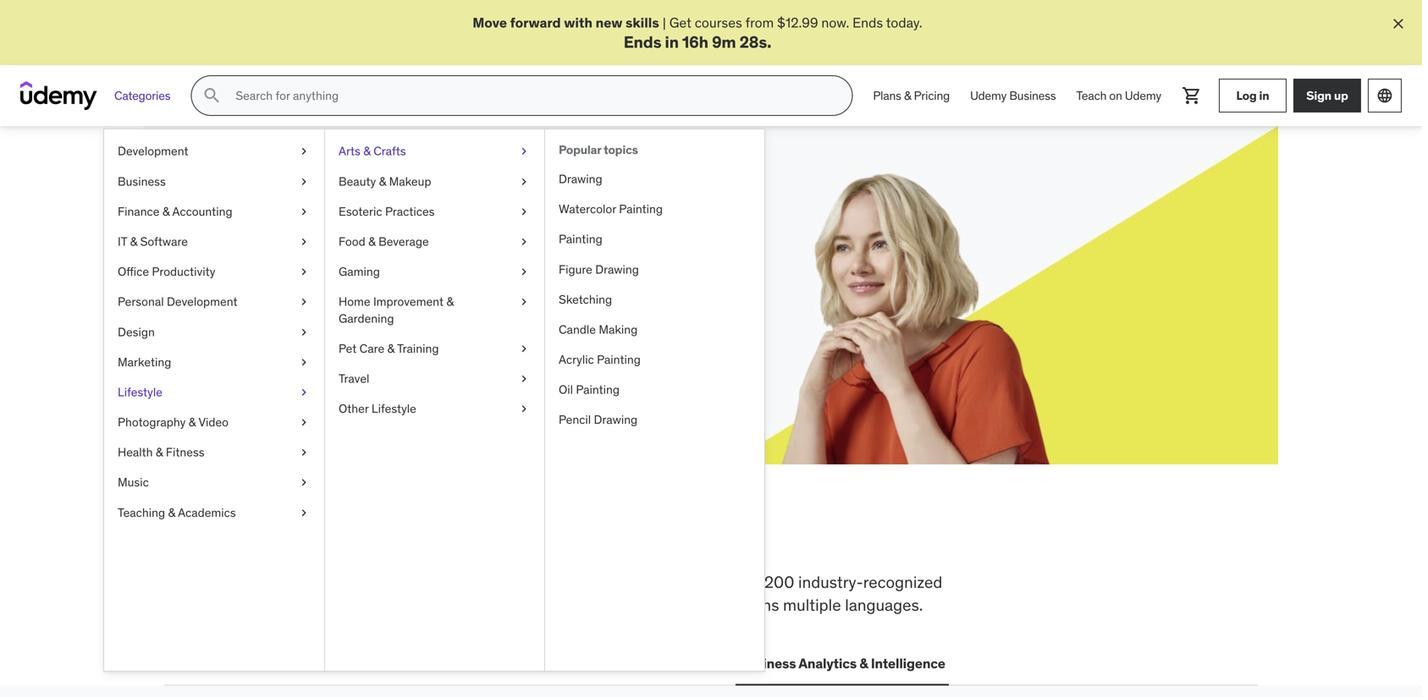 Task type: vqa. For each thing, say whether or not it's contained in the screenshot.
Relationships
no



Task type: describe. For each thing, give the bounding box(es) containing it.
1 horizontal spatial ends
[[853, 14, 883, 31]]

xsmall image for marketing
[[297, 354, 311, 371]]

business link
[[104, 167, 324, 197]]

rounded
[[453, 595, 513, 615]]

intelligence
[[871, 655, 946, 673]]

covering critical workplace skills to technical topics, including prep content for over 200 industry-recognized certifications, our catalog supports well-rounded professional development and spans multiple languages.
[[164, 573, 943, 615]]

& for academics
[[168, 505, 175, 521]]

arts & crafts link
[[325, 136, 544, 167]]

2 udemy from the left
[[1125, 88, 1162, 103]]

1 vertical spatial skills
[[281, 517, 372, 561]]

xsmall image for photography & video
[[297, 414, 311, 431]]

home
[[339, 294, 371, 310]]

with inside "move forward with new skills | get courses from $12.99 now. ends today. ends in 16h 9m 28s ."
[[564, 14, 593, 31]]

travel
[[339, 371, 369, 386]]

potential
[[303, 242, 357, 259]]

$12.99.
[[225, 261, 269, 278]]

close image
[[1390, 15, 1407, 32]]

it & software link
[[104, 227, 324, 257]]

skills inside covering critical workplace skills to technical topics, including prep content for over 200 industry-recognized certifications, our catalog supports well-rounded professional development and spans multiple languages.
[[362, 573, 398, 593]]

including
[[541, 573, 606, 593]]

today. inside "move forward with new skills | get courses from $12.99 now. ends today. ends in 16h 9m 28s ."
[[886, 14, 923, 31]]

xsmall image for pet care & training
[[517, 341, 531, 357]]

figure drawing
[[559, 262, 639, 277]]

figure
[[559, 262, 593, 277]]

candle
[[559, 322, 596, 337]]

pencil
[[559, 413, 591, 428]]

& for accounting
[[162, 204, 170, 219]]

xsmall image for home improvement & gardening
[[517, 294, 531, 311]]

& for fitness
[[156, 445, 163, 460]]

popular
[[559, 142, 601, 158]]

drawing link
[[545, 164, 765, 194]]

lifestyle link
[[104, 378, 324, 408]]

esoteric practices
[[339, 204, 435, 219]]

languages.
[[845, 595, 923, 615]]

it certifications button
[[301, 644, 408, 684]]

content
[[647, 573, 702, 593]]

0 vertical spatial your
[[351, 200, 412, 235]]

video
[[198, 415, 229, 430]]

music
[[118, 475, 149, 490]]

Search for anything text field
[[232, 81, 832, 110]]

teach
[[1077, 88, 1107, 103]]

get
[[670, 14, 692, 31]]

other lifestyle link
[[325, 394, 544, 424]]

gardening
[[339, 311, 394, 326]]

personal development
[[118, 294, 238, 310]]

recognized
[[863, 573, 943, 593]]

data science button
[[512, 644, 601, 684]]

home improvement & gardening
[[339, 294, 454, 326]]

esoteric practices link
[[325, 197, 544, 227]]

xsmall image for esoteric practices
[[517, 204, 531, 220]]

future
[[417, 200, 500, 235]]

0 vertical spatial lifestyle
[[118, 385, 162, 400]]

pet care & training
[[339, 341, 439, 356]]

ends
[[302, 261, 332, 278]]

business analytics & intelligence button
[[736, 644, 949, 684]]

0 horizontal spatial ends
[[624, 32, 662, 52]]

& for beverage
[[368, 234, 376, 249]]

& right care
[[387, 341, 395, 356]]

from
[[746, 14, 774, 31]]

& for video
[[189, 415, 196, 430]]

0 vertical spatial drawing
[[559, 171, 603, 187]]

well-
[[418, 595, 453, 615]]

watercolor painting link
[[545, 194, 765, 225]]

move
[[473, 14, 507, 31]]

workplace
[[285, 573, 358, 593]]

web
[[168, 655, 196, 673]]

pet care & training link
[[325, 334, 544, 364]]

fitness
[[166, 445, 205, 460]]

little
[[480, 242, 507, 259]]

other lifestyle
[[339, 401, 416, 417]]

$12.99
[[777, 14, 818, 31]]

it for it & software
[[118, 234, 127, 249]]

xsmall image for gaming
[[517, 264, 531, 280]]

& for makeup
[[379, 174, 386, 189]]

1 vertical spatial lifestyle
[[372, 401, 416, 417]]

health
[[118, 445, 153, 460]]

xsmall image for food & beverage
[[517, 234, 531, 250]]

categories button
[[104, 76, 181, 116]]

on
[[1110, 88, 1123, 103]]

plans & pricing
[[873, 88, 950, 103]]

& for pricing
[[904, 88, 911, 103]]

critical
[[233, 573, 281, 593]]

development
[[608, 595, 702, 615]]

teaching
[[118, 505, 165, 521]]

2 vertical spatial in
[[533, 517, 566, 561]]

sale
[[272, 261, 299, 278]]

improvement
[[373, 294, 444, 310]]

for for workplace
[[706, 573, 726, 593]]

analytics
[[799, 655, 857, 673]]

gaming
[[339, 264, 380, 279]]

shopping cart with 0 items image
[[1182, 86, 1202, 106]]

one
[[572, 517, 633, 561]]

xsmall image for lifestyle
[[297, 384, 311, 401]]

in inside "move forward with new skills | get courses from $12.99 now. ends today. ends in 16h 9m 28s ."
[[665, 32, 679, 52]]

courses
[[695, 14, 742, 31]]

painting for oil painting
[[576, 382, 620, 398]]

place
[[639, 517, 728, 561]]

candle making link
[[545, 315, 765, 345]]

with inside skills for your future expand your potential with a course for as little as $12.99. sale ends today.
[[360, 242, 386, 259]]

xsmall image for teaching & academics
[[297, 505, 311, 521]]

udemy image
[[20, 81, 97, 110]]

drawing for pencil
[[594, 413, 638, 428]]

over
[[730, 573, 761, 593]]

acrylic painting link
[[545, 345, 765, 375]]

communication button
[[615, 644, 722, 684]]

xsmall image for office productivity
[[297, 264, 311, 280]]

arts & crafts element
[[544, 130, 765, 672]]

web development
[[168, 655, 284, 673]]

watercolor
[[559, 202, 616, 217]]

all
[[164, 517, 214, 561]]

drawing for figure
[[595, 262, 639, 277]]

forward
[[510, 14, 561, 31]]

esoteric
[[339, 204, 382, 219]]

personal development link
[[104, 287, 324, 317]]

plans
[[873, 88, 902, 103]]

xsmall image for arts & crafts
[[517, 143, 531, 160]]

teach on udemy link
[[1066, 76, 1172, 116]]



Task type: locate. For each thing, give the bounding box(es) containing it.
pencil drawing
[[559, 413, 638, 428]]

xsmall image inside esoteric practices link
[[517, 204, 531, 220]]

our
[[266, 595, 289, 615]]

& right beauty on the top of page
[[379, 174, 386, 189]]

xsmall image left gardening
[[297, 324, 311, 341]]

1 vertical spatial it
[[304, 655, 315, 673]]

as
[[463, 242, 477, 259], [511, 242, 524, 259]]

2 vertical spatial business
[[739, 655, 796, 673]]

skills up workplace
[[281, 517, 372, 561]]

0 horizontal spatial with
[[360, 242, 386, 259]]

beauty & makeup
[[339, 174, 431, 189]]

for inside covering critical workplace skills to technical topics, including prep content for over 200 industry-recognized certifications, our catalog supports well-rounded professional development and spans multiple languages.
[[706, 573, 726, 593]]

drawing down popular
[[559, 171, 603, 187]]

& right the food
[[368, 234, 376, 249]]

xsmall image inside development link
[[297, 143, 311, 160]]

0 horizontal spatial lifestyle
[[118, 385, 162, 400]]

now.
[[822, 14, 849, 31]]

makeup
[[389, 174, 431, 189]]

1 horizontal spatial today.
[[886, 14, 923, 31]]

xsmall image inside design link
[[297, 324, 311, 341]]

lifestyle
[[118, 385, 162, 400], [372, 401, 416, 417]]

xsmall image for design
[[297, 324, 311, 341]]

business for business analytics & intelligence
[[739, 655, 796, 673]]

xsmall image left watercolor
[[517, 204, 531, 220]]

0 vertical spatial with
[[564, 14, 593, 31]]

plans & pricing link
[[863, 76, 960, 116]]

1 horizontal spatial with
[[564, 14, 593, 31]]

xsmall image for other lifestyle
[[517, 401, 531, 418]]

photography & video
[[118, 415, 229, 430]]

it up office on the left top
[[118, 234, 127, 249]]

xsmall image for personal development
[[297, 294, 311, 311]]

development for personal
[[167, 294, 238, 310]]

for for your
[[444, 242, 460, 259]]

skills inside "move forward with new skills | get courses from $12.99 now. ends today. ends in 16h 9m 28s ."
[[626, 14, 659, 31]]

2 as from the left
[[511, 242, 524, 259]]

xsmall image for beauty & makeup
[[517, 173, 531, 190]]

in right the log
[[1259, 88, 1270, 103]]

xsmall image inside business link
[[297, 173, 311, 190]]

|
[[663, 14, 666, 31]]

today. right now.
[[886, 14, 923, 31]]

professional
[[517, 595, 604, 615]]

teach on udemy
[[1077, 88, 1162, 103]]

lifestyle right other
[[372, 401, 416, 417]]

xsmall image inside the personal development 'link'
[[297, 294, 311, 311]]

2 vertical spatial for
[[706, 573, 726, 593]]

industry-
[[798, 573, 863, 593]]

0 vertical spatial today.
[[886, 14, 923, 31]]

to
[[402, 573, 417, 593]]

xsmall image inside teaching & academics link
[[297, 505, 311, 521]]

development down the office productivity link
[[167, 294, 238, 310]]

xsmall image for business
[[297, 173, 311, 190]]

accounting
[[172, 204, 232, 219]]

skills left |
[[626, 14, 659, 31]]

1 horizontal spatial as
[[511, 242, 524, 259]]

development for web
[[199, 655, 284, 673]]

xsmall image left beauty on the top of page
[[297, 173, 311, 190]]

0 horizontal spatial udemy
[[970, 88, 1007, 103]]

& inside the home improvement & gardening
[[447, 294, 454, 310]]

you
[[378, 517, 439, 561]]

xsmall image inside home improvement & gardening link
[[517, 294, 531, 311]]

in inside log in link
[[1259, 88, 1270, 103]]

1 horizontal spatial lifestyle
[[372, 401, 416, 417]]

all the skills you need in one place
[[164, 517, 728, 561]]

0 horizontal spatial business
[[118, 174, 166, 189]]

xsmall image
[[517, 143, 531, 160], [297, 173, 311, 190], [517, 204, 531, 220], [297, 324, 311, 341], [297, 414, 311, 431], [297, 505, 311, 521]]

2 vertical spatial skills
[[362, 573, 398, 593]]

painting for watercolor painting
[[619, 202, 663, 217]]

1 vertical spatial in
[[1259, 88, 1270, 103]]

0 horizontal spatial as
[[463, 242, 477, 259]]

& right teaching
[[168, 505, 175, 521]]

skills for your future expand your potential with a course for as little as $12.99. sale ends today.
[[225, 200, 524, 278]]

health & fitness
[[118, 445, 205, 460]]

udemy right 'pricing'
[[970, 88, 1007, 103]]

covering
[[164, 573, 229, 593]]

1 vertical spatial with
[[360, 242, 386, 259]]

office productivity link
[[104, 257, 324, 287]]

xsmall image inside 'lifestyle' link
[[297, 384, 311, 401]]

certifications
[[318, 655, 404, 673]]

move forward with new skills | get courses from $12.99 now. ends today. ends in 16h 9m 28s .
[[473, 14, 923, 52]]

need
[[445, 517, 527, 561]]

1 horizontal spatial your
[[351, 200, 412, 235]]

supports
[[350, 595, 414, 615]]

for up potential at the top left
[[306, 200, 346, 235]]

xsmall image right the
[[297, 505, 311, 521]]

popular topics
[[559, 142, 638, 158]]

certifications,
[[164, 595, 262, 615]]

0 vertical spatial development
[[118, 144, 188, 159]]

& for software
[[130, 234, 137, 249]]

as left little
[[463, 242, 477, 259]]

xsmall image inside "arts & crafts" link
[[517, 143, 531, 160]]

sketching link
[[545, 285, 765, 315]]

office
[[118, 264, 149, 279]]

0 horizontal spatial your
[[274, 242, 300, 259]]

crafts
[[374, 144, 406, 159]]

1 vertical spatial your
[[274, 242, 300, 259]]

& up office on the left top
[[130, 234, 137, 249]]

development link
[[104, 136, 324, 167]]

& down gaming link
[[447, 294, 454, 310]]

xsmall image for finance & accounting
[[297, 204, 311, 220]]

food
[[339, 234, 366, 249]]

& right finance
[[162, 204, 170, 219]]

xsmall image inside the office productivity link
[[297, 264, 311, 280]]

2 horizontal spatial in
[[1259, 88, 1270, 103]]

1 as from the left
[[463, 242, 477, 259]]

drawing right figure
[[595, 262, 639, 277]]

personal
[[118, 294, 164, 310]]

for up "and" in the bottom of the page
[[706, 573, 726, 593]]

painting inside oil painting link
[[576, 382, 620, 398]]

design
[[118, 325, 155, 340]]

marketing
[[118, 355, 171, 370]]

skills up supports
[[362, 573, 398, 593]]

0 vertical spatial business
[[1010, 88, 1056, 103]]

pet
[[339, 341, 357, 356]]

business down spans
[[739, 655, 796, 673]]

xsmall image for development
[[297, 143, 311, 160]]

udemy right on
[[1125, 88, 1162, 103]]

& right analytics
[[860, 655, 868, 673]]

development inside "button"
[[199, 655, 284, 673]]

painting up figure
[[559, 232, 603, 247]]

xsmall image left popular
[[517, 143, 531, 160]]

for right course
[[444, 242, 460, 259]]

1 vertical spatial today.
[[335, 261, 371, 278]]

1 udemy from the left
[[970, 88, 1007, 103]]

in up including
[[533, 517, 566, 561]]

& right arts
[[363, 144, 371, 159]]

in
[[665, 32, 679, 52], [1259, 88, 1270, 103], [533, 517, 566, 561]]

painting inside acrylic painting link
[[597, 352, 641, 368]]

skills
[[225, 200, 301, 235]]

0 horizontal spatial for
[[306, 200, 346, 235]]

xsmall image
[[297, 143, 311, 160], [517, 173, 531, 190], [297, 204, 311, 220], [297, 234, 311, 250], [517, 234, 531, 250], [297, 264, 311, 280], [517, 264, 531, 280], [297, 294, 311, 311], [517, 294, 531, 311], [517, 341, 531, 357], [297, 354, 311, 371], [517, 371, 531, 387], [297, 384, 311, 401], [517, 401, 531, 418], [297, 445, 311, 461], [297, 475, 311, 491]]

1 vertical spatial development
[[167, 294, 238, 310]]

with
[[564, 14, 593, 31], [360, 242, 386, 259]]

it inside button
[[304, 655, 315, 673]]

0 vertical spatial it
[[118, 234, 127, 249]]

today. down the food
[[335, 261, 371, 278]]

with left new
[[564, 14, 593, 31]]

prep
[[610, 573, 643, 593]]

& right plans
[[904, 88, 911, 103]]

home improvement & gardening link
[[325, 287, 544, 334]]

sign up link
[[1294, 79, 1361, 113]]

1 vertical spatial business
[[118, 174, 166, 189]]

business inside button
[[739, 655, 796, 673]]

xsmall image inside it & software link
[[297, 234, 311, 250]]

xsmall image inside music link
[[297, 475, 311, 491]]

sign up
[[1307, 88, 1349, 103]]

xsmall image left other
[[297, 414, 311, 431]]

software
[[140, 234, 188, 249]]

painting down the drawing link
[[619, 202, 663, 217]]

photography & video link
[[104, 408, 324, 438]]

teaching & academics
[[118, 505, 236, 521]]

submit search image
[[202, 86, 222, 106]]

xsmall image for it & software
[[297, 234, 311, 250]]

arts
[[339, 144, 361, 159]]

& for crafts
[[363, 144, 371, 159]]

2 vertical spatial drawing
[[594, 413, 638, 428]]

xsmall image inside travel 'link'
[[517, 371, 531, 387]]

pricing
[[914, 88, 950, 103]]

udemy business
[[970, 88, 1056, 103]]

practices
[[385, 204, 435, 219]]

udemy business link
[[960, 76, 1066, 116]]

painting link
[[545, 225, 765, 255]]

drawing down oil painting
[[594, 413, 638, 428]]

0 vertical spatial for
[[306, 200, 346, 235]]

choose a language image
[[1377, 87, 1394, 104]]

xsmall image inside photography & video link
[[297, 414, 311, 431]]

with left a at the top
[[360, 242, 386, 259]]

acrylic painting
[[559, 352, 641, 368]]

development inside 'link'
[[167, 294, 238, 310]]

painting up pencil drawing
[[576, 382, 620, 398]]

acrylic
[[559, 352, 594, 368]]

it certifications
[[304, 655, 404, 673]]

xsmall image inside "pet care & training" link
[[517, 341, 531, 357]]

business up finance
[[118, 174, 166, 189]]

xsmall image for health & fitness
[[297, 445, 311, 461]]

business left teach
[[1010, 88, 1056, 103]]

development down categories dropdown button
[[118, 144, 188, 159]]

oil painting
[[559, 382, 620, 398]]

business for business
[[118, 174, 166, 189]]

xsmall image inside gaming link
[[517, 264, 531, 280]]

candle making
[[559, 322, 638, 337]]

expand
[[225, 242, 271, 259]]

xsmall image inside beauty & makeup link
[[517, 173, 531, 190]]

& inside button
[[860, 655, 868, 673]]

2 horizontal spatial business
[[1010, 88, 1056, 103]]

making
[[599, 322, 638, 337]]

it left certifications
[[304, 655, 315, 673]]

and
[[706, 595, 733, 615]]

2 vertical spatial development
[[199, 655, 284, 673]]

topics
[[604, 142, 638, 158]]

log in
[[1237, 88, 1270, 103]]

painting inside watercolor painting link
[[619, 202, 663, 217]]

as right little
[[511, 242, 524, 259]]

& left video
[[189, 415, 196, 430]]

painting for acrylic painting
[[597, 352, 641, 368]]

sketching
[[559, 292, 612, 307]]

development right web
[[199, 655, 284, 673]]

xsmall image for music
[[297, 475, 311, 491]]

1 vertical spatial for
[[444, 242, 460, 259]]

in down |
[[665, 32, 679, 52]]

up
[[1334, 88, 1349, 103]]

xsmall image inside "marketing" link
[[297, 354, 311, 371]]

it
[[118, 234, 127, 249], [304, 655, 315, 673]]

xsmall image inside health & fitness link
[[297, 445, 311, 461]]

& right health
[[156, 445, 163, 460]]

0 vertical spatial skills
[[626, 14, 659, 31]]

0 horizontal spatial in
[[533, 517, 566, 561]]

0 horizontal spatial today.
[[335, 261, 371, 278]]

1 horizontal spatial it
[[304, 655, 315, 673]]

200
[[765, 573, 795, 593]]

pencil drawing link
[[545, 405, 765, 435]]

2 horizontal spatial for
[[706, 573, 726, 593]]

1 horizontal spatial in
[[665, 32, 679, 52]]

science
[[547, 655, 598, 673]]

xsmall image inside finance & accounting "link"
[[297, 204, 311, 220]]

1 horizontal spatial for
[[444, 242, 460, 259]]

it for it certifications
[[304, 655, 315, 673]]

0 horizontal spatial it
[[118, 234, 127, 249]]

1 horizontal spatial business
[[739, 655, 796, 673]]

1 horizontal spatial udemy
[[1125, 88, 1162, 103]]

xsmall image inside other lifestyle link
[[517, 401, 531, 418]]

0 vertical spatial in
[[665, 32, 679, 52]]

today. inside skills for your future expand your potential with a course for as little as $12.99. sale ends today.
[[335, 261, 371, 278]]

1 vertical spatial drawing
[[595, 262, 639, 277]]

xsmall image for travel
[[517, 371, 531, 387]]

lifestyle down marketing
[[118, 385, 162, 400]]

data
[[515, 655, 545, 673]]

xsmall image inside food & beverage link
[[517, 234, 531, 250]]

painting down making
[[597, 352, 641, 368]]

technical
[[420, 573, 485, 593]]

& inside "link"
[[162, 204, 170, 219]]



